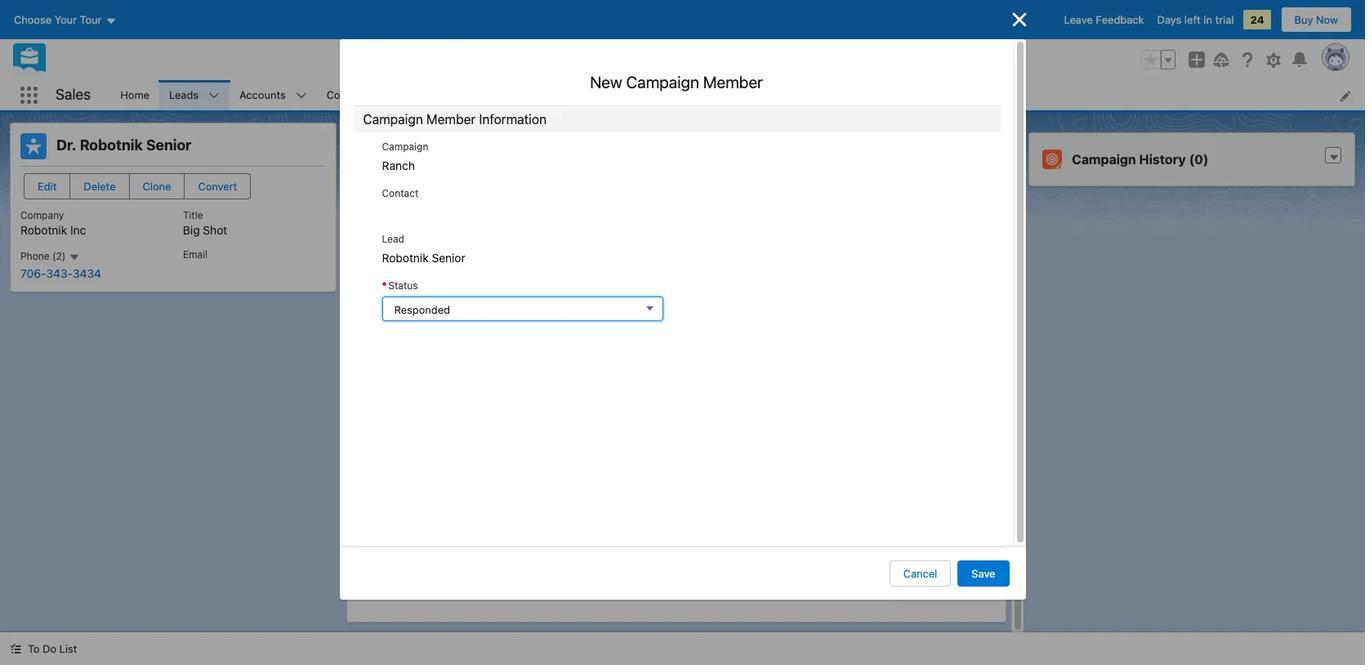 Task type: locate. For each thing, give the bounding box(es) containing it.
list
[[59, 642, 77, 655]]

1 horizontal spatial robotnik
[[80, 136, 143, 154]]

1 horizontal spatial member
[[703, 73, 763, 92]]

feedback
[[1096, 13, 1144, 26]]

now
[[1316, 13, 1338, 26]]

leave
[[1064, 13, 1093, 26]]

save button
[[958, 561, 1010, 587]]

company
[[20, 209, 64, 221]]

information
[[479, 112, 547, 127]]

member up campaign ranch in the left of the page
[[427, 112, 476, 127]]

campaign for campaign member information
[[363, 112, 423, 127]]

343-
[[46, 266, 73, 280]]

leave feedback link
[[1064, 13, 1144, 26]]

hot
[[363, 120, 382, 133]]

lead robotnik senior
[[382, 233, 466, 264]]

contacts
[[327, 88, 371, 101]]

dashboards
[[674, 88, 733, 101]]

campaign up ranch
[[382, 141, 428, 153]]

campaign history (0)
[[1072, 152, 1209, 167]]

(0)
[[1189, 152, 1209, 167]]

campaign left history at the top right
[[1072, 152, 1136, 167]]

*
[[382, 279, 387, 291]]

robotnik down lead
[[382, 250, 429, 264]]

shot
[[203, 223, 227, 237]]

senior inside the lead robotnik senior
[[432, 250, 466, 264]]

senior for dr. robotnik senior
[[146, 136, 192, 154]]

2 horizontal spatial robotnik
[[382, 250, 429, 264]]

rating
[[363, 102, 393, 114]]

senior up call
[[432, 250, 466, 264]]

status
[[360, 563, 993, 579]]

list
[[111, 80, 1365, 110]]

senior up clone button
[[146, 136, 192, 154]]

dr.
[[56, 136, 76, 154]]

cancel button
[[890, 561, 951, 587]]

0 horizontal spatial senior
[[146, 136, 192, 154]]

new for new event
[[665, 294, 687, 307]]

new
[[590, 73, 622, 92], [535, 294, 557, 307], [665, 294, 687, 307]]

new inside new task button
[[535, 294, 557, 307]]

member up your
[[703, 73, 763, 92]]

robotnik down company
[[20, 223, 67, 237]]

tab list
[[360, 243, 993, 276]]

member
[[703, 73, 763, 92], [427, 112, 476, 127]]

status
[[388, 279, 418, 291]]

lead image
[[20, 133, 47, 159]]

706-343-3434 link
[[20, 266, 101, 280]]

days left in trial
[[1157, 13, 1234, 26]]

leads link
[[159, 80, 208, 110]]

1 horizontal spatial senior
[[432, 250, 466, 264]]

3434
[[73, 266, 101, 280]]

campaign for campaign ranch
[[382, 141, 428, 153]]

buy now
[[1295, 13, 1338, 26]]

dr. robotnik senior
[[56, 136, 192, 154]]

0 horizontal spatial member
[[427, 112, 476, 127]]

opportunities.
[[837, 103, 910, 115]]

convert button
[[184, 173, 251, 199]]

0 vertical spatial robotnik
[[80, 136, 143, 154]]

convert
[[198, 180, 237, 193]]

company robotnik inc
[[20, 209, 86, 237]]

edit
[[38, 180, 57, 193]]

rating hot
[[363, 102, 393, 133]]

save
[[972, 567, 996, 580]]

dashboards list item
[[664, 80, 764, 110]]

campaign up campaign ranch in the left of the page
[[363, 112, 423, 127]]

campaign for campaign history (0)
[[1072, 152, 1136, 167]]

new event
[[665, 294, 717, 307]]

campaign
[[626, 73, 699, 92], [363, 112, 423, 127], [382, 141, 428, 153], [1072, 152, 1136, 167]]

1 horizontal spatial new
[[590, 73, 622, 92]]

home
[[120, 88, 150, 101]]

task
[[559, 294, 582, 307]]

identify
[[796, 103, 834, 115]]

buy now button
[[1281, 7, 1352, 33]]

forecasts link
[[596, 80, 664, 110]]

edit button
[[24, 173, 71, 199]]

0 vertical spatial senior
[[146, 136, 192, 154]]

clone button
[[129, 173, 185, 199]]

sales
[[56, 86, 91, 103]]

campaign up nurture
[[626, 73, 699, 92]]

2 vertical spatial robotnik
[[382, 250, 429, 264]]

clone
[[143, 180, 171, 193]]

1 vertical spatial senior
[[432, 250, 466, 264]]

0 horizontal spatial new
[[535, 294, 557, 307]]

group
[[1141, 50, 1176, 69]]

new campaign member
[[590, 73, 763, 92]]

robotnik inside the lead robotnik senior
[[382, 250, 429, 264]]

a
[[425, 294, 431, 307]]

to do list
[[28, 642, 77, 655]]

robotnik up delete
[[80, 136, 143, 154]]

1 vertical spatial robotnik
[[20, 223, 67, 237]]

0 horizontal spatial robotnik
[[20, 223, 67, 237]]

robotnik inside company robotnik inc
[[20, 223, 67, 237]]

responded button
[[382, 296, 663, 321]]

robotnik for dr.
[[80, 136, 143, 154]]

leads list item
[[159, 80, 230, 110]]

new inside new event button
[[665, 294, 687, 307]]

big
[[183, 223, 200, 237]]

your
[[716, 103, 739, 115]]

senior
[[146, 136, 192, 154], [432, 250, 466, 264]]

2 horizontal spatial new
[[665, 294, 687, 307]]

robotnik
[[80, 136, 143, 154], [20, 223, 67, 237], [382, 250, 429, 264]]



Task type: vqa. For each thing, say whether or not it's contained in the screenshot.
Save button
yes



Task type: describe. For each thing, give the bounding box(es) containing it.
and
[[773, 103, 793, 115]]

call
[[433, 294, 452, 307]]

in
[[1204, 13, 1213, 26]]

accounts
[[240, 88, 286, 101]]

contacts list item
[[317, 80, 402, 110]]

cancel
[[904, 567, 938, 580]]

list containing home
[[111, 80, 1365, 110]]

delete button
[[70, 173, 130, 199]]

nurture
[[673, 103, 713, 115]]

lead
[[382, 233, 404, 245]]

responded
[[394, 303, 450, 316]]

706-
[[20, 266, 46, 280]]

buy
[[1295, 13, 1313, 26]]

706-343-3434
[[20, 266, 101, 280]]

trial
[[1215, 13, 1234, 26]]

0 vertical spatial member
[[703, 73, 763, 92]]

dashboards link
[[664, 80, 743, 110]]

title
[[183, 209, 203, 221]]

left
[[1185, 13, 1201, 26]]

24
[[1251, 13, 1264, 26]]

email
[[183, 248, 208, 261]]

to do list button
[[0, 632, 87, 665]]

contacts link
[[317, 80, 381, 110]]

to
[[28, 642, 40, 655]]

new event button
[[625, 287, 731, 313]]

forecasts
[[606, 88, 654, 101]]

robotnik for lead
[[382, 250, 429, 264]]

home link
[[111, 80, 159, 110]]

title big shot
[[183, 209, 227, 237]]

robotnik for company
[[20, 223, 67, 237]]

senior for lead robotnik senior
[[432, 250, 466, 264]]

delete
[[84, 180, 116, 193]]

accounts link
[[230, 80, 296, 110]]

nurture your leads and identify opportunities.
[[673, 103, 910, 115]]

1 vertical spatial member
[[427, 112, 476, 127]]

accounts list item
[[230, 80, 317, 110]]

inc
[[70, 223, 86, 237]]

history
[[1139, 152, 1186, 167]]

campaign member information
[[363, 112, 547, 127]]

ranch
[[382, 158, 415, 172]]

event
[[689, 294, 717, 307]]

new for new task
[[535, 294, 557, 307]]

leave feedback
[[1064, 13, 1144, 26]]

campaign ranch
[[382, 141, 428, 172]]

new task
[[535, 294, 582, 307]]

leads
[[169, 88, 199, 101]]

text default image
[[10, 643, 21, 655]]

log a call button
[[363, 287, 466, 313]]

inverse image
[[1010, 10, 1029, 29]]

do
[[43, 642, 56, 655]]

leads
[[742, 103, 770, 115]]

new for new campaign member
[[590, 73, 622, 92]]

days
[[1157, 13, 1182, 26]]

log
[[403, 294, 422, 307]]

contact
[[382, 187, 419, 199]]

log a call
[[403, 294, 452, 307]]

new task button
[[495, 287, 596, 313]]



